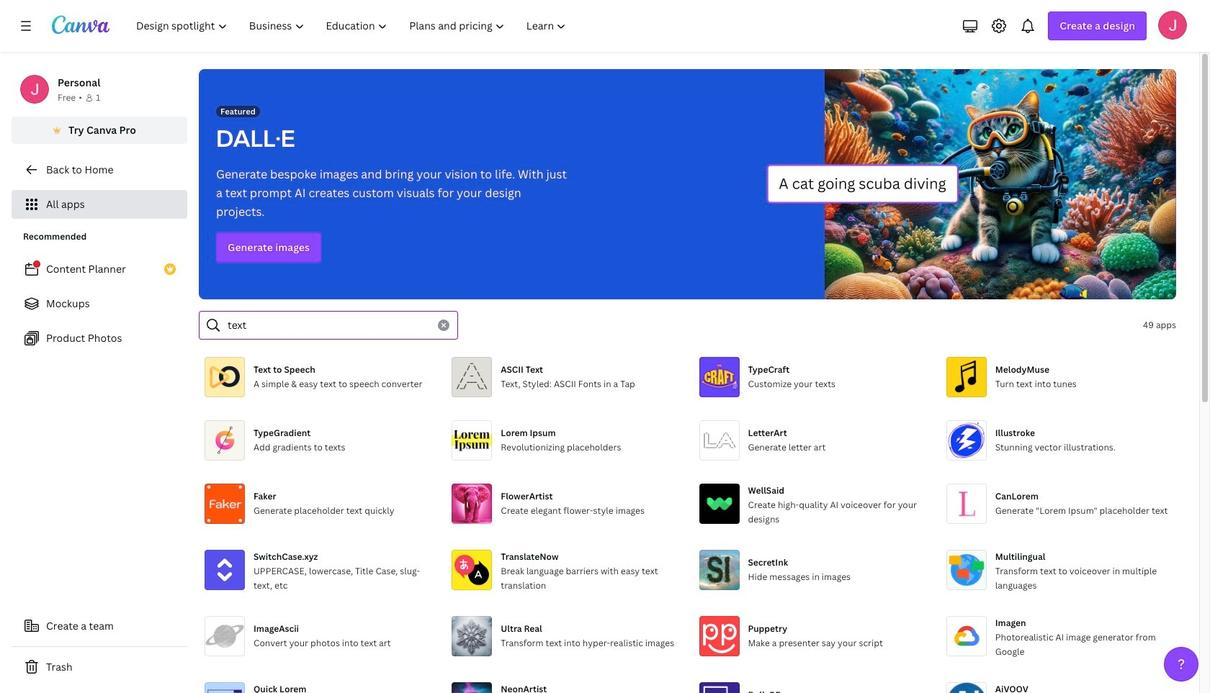 Task type: locate. For each thing, give the bounding box(es) containing it.
top level navigation element
[[127, 12, 579, 40]]

Input field to search for apps search field
[[228, 312, 429, 339]]

list
[[12, 255, 187, 353]]



Task type: describe. For each thing, give the bounding box(es) containing it.
james peterson image
[[1158, 11, 1187, 40]]

an image with a cursor next to a text box containing the prompt "a cat going scuba diving" to generate an image. the generated image of a cat doing scuba diving is behind the text box. image
[[766, 69, 1176, 300]]



Task type: vqa. For each thing, say whether or not it's contained in the screenshot.
James Peterson icon
yes



